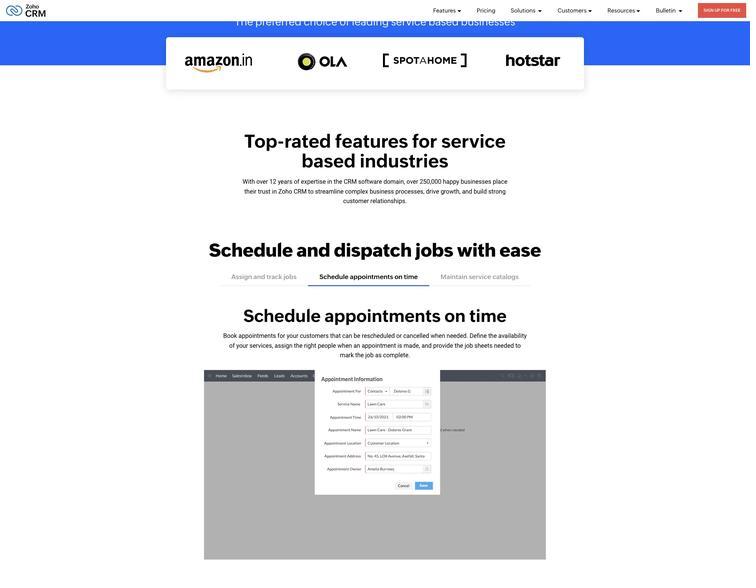 Task type: locate. For each thing, give the bounding box(es) containing it.
to down expertise
[[308, 188, 314, 195]]

1 horizontal spatial jobs
[[415, 240, 453, 261]]

when
[[431, 333, 445, 340], [338, 342, 352, 350]]

job down define
[[465, 342, 473, 350]]

an
[[354, 342, 360, 350]]

over up trust
[[256, 178, 268, 185]]

time
[[404, 273, 418, 281], [469, 306, 507, 326]]

1 vertical spatial when
[[338, 342, 352, 350]]

0 horizontal spatial job
[[365, 352, 374, 359]]

in down '12'
[[272, 188, 277, 195]]

based up expertise
[[302, 151, 356, 172]]

1 horizontal spatial crm
[[344, 178, 357, 185]]

0 vertical spatial time
[[404, 273, 418, 281]]

your down book on the bottom left
[[236, 342, 248, 350]]

1 horizontal spatial in
[[327, 178, 332, 185]]

0 vertical spatial in
[[327, 178, 332, 185]]

leading
[[352, 16, 389, 28]]

schedule appointments on time down dispatch
[[319, 273, 418, 281]]

0 horizontal spatial for
[[278, 333, 285, 340]]

businesses inside with over 12 years of expertise in the crm software domain, over 250,000 happy businesses place their trust in zoho crm to streamline complex business processes, drive growth, and build strong customer relationships.
[[461, 178, 491, 185]]

based
[[429, 16, 459, 28], [302, 151, 356, 172]]

appointments down dispatch
[[350, 273, 393, 281]]

for inside 'book appointments for your customers that can be rescheduled or cancelled when needed. define the availability of your services, assign the right people when an appointment is made, and provide the job sheets needed to mark the job as complete.'
[[278, 333, 285, 340]]

zoho
[[278, 188, 292, 195]]

1 vertical spatial on
[[444, 306, 466, 326]]

1 horizontal spatial based
[[429, 16, 459, 28]]

for
[[721, 8, 730, 13]]

in
[[327, 178, 332, 185], [272, 188, 277, 195]]

crm right zoho
[[294, 188, 307, 195]]

resources
[[608, 7, 635, 13]]

1 vertical spatial schedule
[[319, 273, 348, 281]]

customer
[[343, 198, 369, 205]]

1 vertical spatial of
[[294, 178, 299, 185]]

1 vertical spatial to
[[515, 342, 521, 350]]

jobs right the 'track'
[[284, 273, 297, 281]]

businesses
[[461, 16, 515, 28], [461, 178, 491, 185]]

1 vertical spatial job
[[365, 352, 374, 359]]

to inside 'book appointments for your customers that can be rescheduled or cancelled when needed. define the availability of your services, assign the right people when an appointment is made, and provide the job sheets needed to mark the job as complete.'
[[515, 342, 521, 350]]

12
[[269, 178, 276, 185]]

free
[[730, 8, 741, 13]]

2 businesses from the top
[[461, 178, 491, 185]]

0 vertical spatial appointments
[[350, 273, 393, 281]]

1 vertical spatial for
[[278, 333, 285, 340]]

0 horizontal spatial crm
[[294, 188, 307, 195]]

schedule appointments on time
[[319, 273, 418, 281], [243, 306, 507, 326]]

your up assign
[[287, 333, 298, 340]]

0 horizontal spatial based
[[302, 151, 356, 172]]

when up mark
[[338, 342, 352, 350]]

your
[[287, 333, 298, 340], [236, 342, 248, 350]]

of right the years
[[294, 178, 299, 185]]

that
[[330, 333, 341, 340]]

schedule appointments on time up 'rescheduled'
[[243, 306, 507, 326]]

of
[[340, 16, 350, 28], [294, 178, 299, 185], [229, 342, 235, 350]]

in up streamline
[[327, 178, 332, 185]]

to down availability at the bottom right of the page
[[515, 342, 521, 350]]

appointments up 'rescheduled'
[[325, 306, 441, 326]]

based down features
[[429, 16, 459, 28]]

of right choice
[[340, 16, 350, 28]]

1 vertical spatial businesses
[[461, 178, 491, 185]]

2 vertical spatial appointments
[[239, 333, 276, 340]]

0 vertical spatial job
[[465, 342, 473, 350]]

the up streamline
[[334, 178, 342, 185]]

up
[[715, 8, 720, 13]]

0 vertical spatial crm
[[344, 178, 357, 185]]

appointments for on
[[239, 333, 276, 340]]

1 horizontal spatial for
[[412, 131, 437, 152]]

1 horizontal spatial to
[[515, 342, 521, 350]]

crm up complex
[[344, 178, 357, 185]]

0 vertical spatial schedule
[[209, 240, 293, 261]]

2 horizontal spatial of
[[340, 16, 350, 28]]

software
[[358, 178, 382, 185]]

2 vertical spatial service
[[469, 273, 491, 281]]

the up sheets at the bottom right
[[488, 333, 497, 340]]

1 vertical spatial your
[[236, 342, 248, 350]]

business
[[370, 188, 394, 195]]

of down book on the bottom left
[[229, 342, 235, 350]]

processes,
[[395, 188, 425, 195]]

job
[[465, 342, 473, 350], [365, 352, 374, 359]]

the
[[334, 178, 342, 185], [488, 333, 497, 340], [294, 342, 303, 350], [455, 342, 463, 350], [355, 352, 364, 359]]

assign
[[231, 273, 252, 281]]

jobs
[[415, 240, 453, 261], [284, 273, 297, 281]]

the down an
[[355, 352, 364, 359]]

jobs up maintain
[[415, 240, 453, 261]]

people
[[318, 342, 336, 350]]

job left as on the bottom right
[[365, 352, 374, 359]]

1 vertical spatial crm
[[294, 188, 307, 195]]

for
[[412, 131, 437, 152], [278, 333, 285, 340]]

businesses up build
[[461, 178, 491, 185]]

rated
[[284, 131, 331, 152]]

0 vertical spatial for
[[412, 131, 437, 152]]

growth,
[[441, 188, 461, 195]]

0 horizontal spatial in
[[272, 188, 277, 195]]

jobs for dispatch
[[415, 240, 453, 261]]

1 vertical spatial jobs
[[284, 273, 297, 281]]

jobs for track
[[284, 273, 297, 281]]

and
[[462, 188, 472, 195], [297, 240, 330, 261], [253, 273, 265, 281], [422, 342, 432, 350]]

appointments
[[350, 273, 393, 281], [325, 306, 441, 326], [239, 333, 276, 340]]

1 horizontal spatial when
[[431, 333, 445, 340]]

is
[[398, 342, 402, 350]]

0 vertical spatial to
[[308, 188, 314, 195]]

to inside with over 12 years of expertise in the crm software domain, over 250,000 happy businesses place their trust in zoho crm to streamline complex business processes, drive growth, and build strong customer relationships.
[[308, 188, 314, 195]]

0 horizontal spatial jobs
[[284, 273, 297, 281]]

with
[[243, 178, 255, 185]]

0 horizontal spatial over
[[256, 178, 268, 185]]

0 vertical spatial on
[[395, 273, 403, 281]]

1 vertical spatial appointments
[[325, 306, 441, 326]]

crm
[[344, 178, 357, 185], [294, 188, 307, 195]]

features
[[433, 7, 456, 13]]

solutions
[[511, 7, 537, 13]]

on
[[395, 273, 403, 281], [444, 306, 466, 326]]

on up needed.
[[444, 306, 466, 326]]

solutions link
[[511, 0, 542, 21]]

0 vertical spatial jobs
[[415, 240, 453, 261]]

1 vertical spatial based
[[302, 151, 356, 172]]

1 horizontal spatial over
[[407, 178, 418, 185]]

preferred
[[255, 16, 302, 28]]

1 vertical spatial service
[[441, 131, 506, 152]]

businesses down pricing
[[461, 16, 515, 28]]

when up provide
[[431, 333, 445, 340]]

strong
[[488, 188, 506, 195]]

2 vertical spatial of
[[229, 342, 235, 350]]

ease
[[500, 240, 541, 261]]

book appointments for your customers that can be rescheduled or cancelled when needed. define the availability of your services, assign the right people when an appointment is made, and provide the job sheets needed to mark the job as complete.
[[223, 333, 527, 359]]

as
[[375, 352, 382, 359]]

sheets
[[475, 342, 493, 350]]

1 horizontal spatial on
[[444, 306, 466, 326]]

over up 'processes,'
[[407, 178, 418, 185]]

0 horizontal spatial to
[[308, 188, 314, 195]]

1 horizontal spatial job
[[465, 342, 473, 350]]

schedule
[[209, 240, 293, 261], [319, 273, 348, 281], [243, 306, 321, 326]]

streamline
[[315, 188, 344, 195]]

expertise
[[301, 178, 326, 185]]

to
[[308, 188, 314, 195], [515, 342, 521, 350]]

appointments up services,
[[239, 333, 276, 340]]

build
[[474, 188, 487, 195]]

pricing
[[477, 7, 495, 13]]

0 vertical spatial schedule appointments on time
[[319, 273, 418, 281]]

on down schedule and dispatch jobs with ease
[[395, 273, 403, 281]]

place
[[493, 178, 507, 185]]

1 over from the left
[[256, 178, 268, 185]]

appointments inside 'book appointments for your customers that can be rescheduled or cancelled when needed. define the availability of your services, assign the right people when an appointment is made, and provide the job sheets needed to mark the job as complete.'
[[239, 333, 276, 340]]

1 vertical spatial in
[[272, 188, 277, 195]]

the down needed.
[[455, 342, 463, 350]]

1 vertical spatial time
[[469, 306, 507, 326]]

0 vertical spatial businesses
[[461, 16, 515, 28]]

1 horizontal spatial of
[[294, 178, 299, 185]]

bulletin link
[[656, 0, 683, 21]]

appointment
[[362, 342, 396, 350]]

0 vertical spatial your
[[287, 333, 298, 340]]

customers
[[558, 7, 587, 13]]

0 horizontal spatial of
[[229, 342, 235, 350]]

pricing link
[[477, 0, 495, 21]]



Task type: describe. For each thing, give the bounding box(es) containing it.
250,000
[[420, 178, 441, 185]]

and inside with over 12 years of expertise in the crm software domain, over 250,000 happy businesses place their trust in zoho crm to streamline complex business processes, drive growth, and build strong customer relationships.
[[462, 188, 472, 195]]

schedule appointments on time image
[[204, 370, 546, 560]]

trust
[[258, 188, 270, 195]]

be
[[354, 333, 360, 340]]

features
[[335, 131, 408, 152]]

assign and track jobs
[[231, 273, 297, 281]]

mark
[[340, 352, 354, 359]]

dispatch
[[334, 240, 412, 261]]

0 horizontal spatial time
[[404, 273, 418, 281]]

drive
[[426, 188, 439, 195]]

needed
[[494, 342, 514, 350]]

maintain
[[441, 273, 467, 281]]

cancelled
[[403, 333, 429, 340]]

zoho crm logo image
[[6, 2, 46, 19]]

can
[[342, 333, 352, 340]]

0 horizontal spatial your
[[236, 342, 248, 350]]

1 businesses from the top
[[461, 16, 515, 28]]

0 vertical spatial service
[[391, 16, 426, 28]]

right
[[304, 342, 316, 350]]

0 vertical spatial of
[[340, 16, 350, 28]]

appointments for track
[[350, 273, 393, 281]]

the
[[235, 16, 253, 28]]

availability
[[498, 333, 527, 340]]

with over 12 years of expertise in the crm software domain, over 250,000 happy businesses place their trust in zoho crm to streamline complex business processes, drive growth, and build strong customer relationships.
[[243, 178, 507, 205]]

the preferred choice of leading service based businesses
[[235, 16, 515, 28]]

maintain service catalogs
[[441, 273, 519, 281]]

and inside 'book appointments for your customers that can be rescheduled or cancelled when needed. define the availability of your services, assign the right people when an appointment is made, and provide the job sheets needed to mark the job as complete.'
[[422, 342, 432, 350]]

track
[[267, 273, 282, 281]]

or
[[396, 333, 402, 340]]

2 vertical spatial schedule
[[243, 306, 321, 326]]

needed.
[[447, 333, 468, 340]]

of inside 'book appointments for your customers that can be rescheduled or cancelled when needed. define the availability of your services, assign the right people when an appointment is made, and provide the job sheets needed to mark the job as complete.'
[[229, 342, 235, 350]]

1 vertical spatial schedule appointments on time
[[243, 306, 507, 326]]

2 over from the left
[[407, 178, 418, 185]]

0 horizontal spatial on
[[395, 273, 403, 281]]

assign
[[275, 342, 292, 350]]

for inside top-rated features for service based industries
[[412, 131, 437, 152]]

features link
[[433, 0, 462, 21]]

based inside top-rated features for service based industries
[[302, 151, 356, 172]]

their
[[244, 188, 256, 195]]

top-rated features for service based industries
[[244, 131, 506, 172]]

0 horizontal spatial when
[[338, 342, 352, 350]]

rescheduled
[[362, 333, 395, 340]]

resources link
[[608, 0, 641, 21]]

customers
[[300, 333, 329, 340]]

complex
[[345, 188, 368, 195]]

the left "right"
[[294, 342, 303, 350]]

happy
[[443, 178, 459, 185]]

0 vertical spatial based
[[429, 16, 459, 28]]

sign up for free link
[[698, 3, 746, 18]]

top-
[[244, 131, 284, 152]]

book
[[223, 333, 237, 340]]

services,
[[250, 342, 273, 350]]

with
[[457, 240, 496, 261]]

catalogs
[[493, 273, 519, 281]]

define
[[470, 333, 487, 340]]

provide
[[433, 342, 453, 350]]

relationships.
[[370, 198, 407, 205]]

choice
[[304, 16, 337, 28]]

1 horizontal spatial your
[[287, 333, 298, 340]]

domain,
[[384, 178, 405, 185]]

0 vertical spatial when
[[431, 333, 445, 340]]

the inside with over 12 years of expertise in the crm software domain, over 250,000 happy businesses place their trust in zoho crm to streamline complex business processes, drive growth, and build strong customer relationships.
[[334, 178, 342, 185]]

1 horizontal spatial time
[[469, 306, 507, 326]]

sign
[[704, 8, 714, 13]]

sign up for free
[[704, 8, 741, 13]]

service inside top-rated features for service based industries
[[441, 131, 506, 152]]

industries
[[360, 151, 448, 172]]

complete.
[[383, 352, 410, 359]]

of inside with over 12 years of expertise in the crm software domain, over 250,000 happy businesses place their trust in zoho crm to streamline complex business processes, drive growth, and build strong customer relationships.
[[294, 178, 299, 185]]

schedule and dispatch jobs with ease
[[209, 240, 541, 261]]

made,
[[404, 342, 420, 350]]

years
[[278, 178, 292, 185]]

bulletin
[[656, 7, 677, 13]]



Task type: vqa. For each thing, say whether or not it's contained in the screenshot.
on to the bottom
yes



